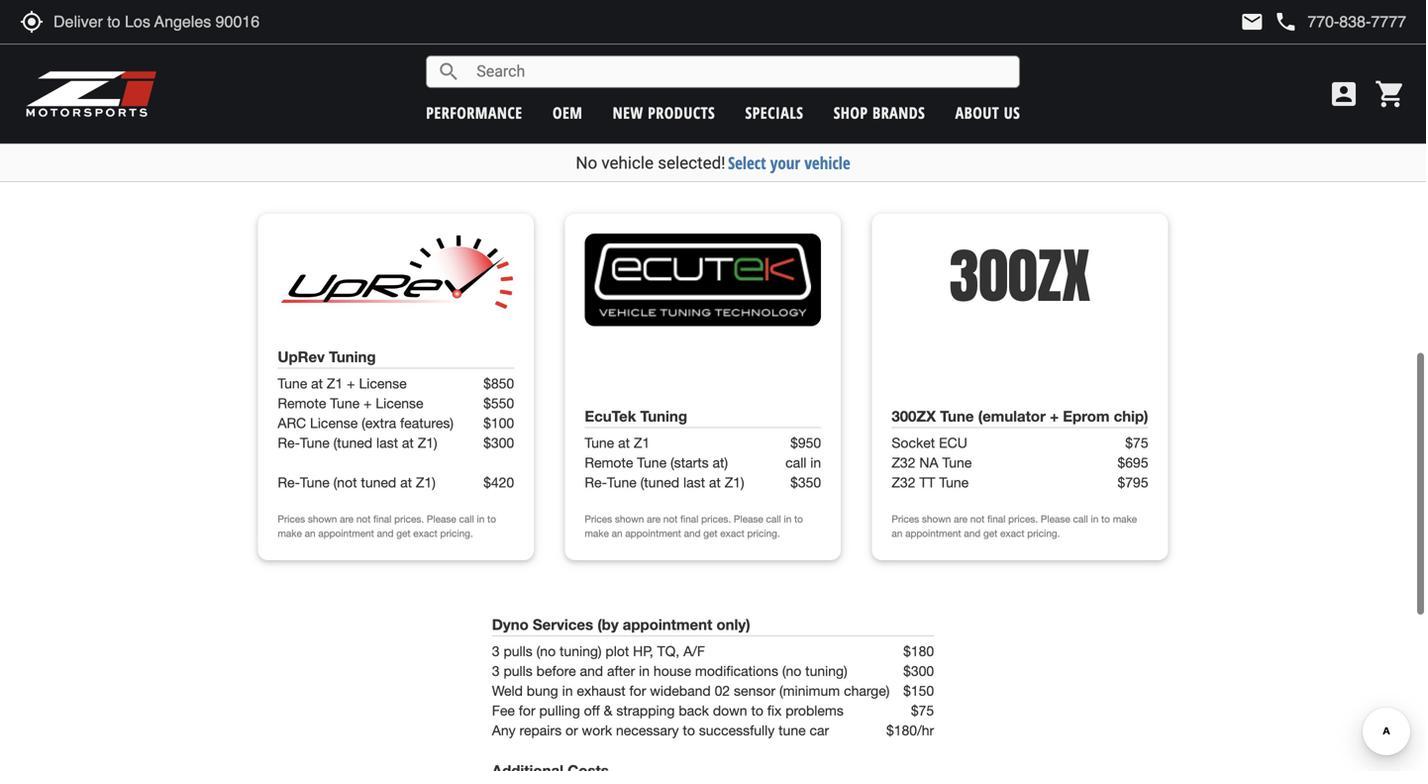 Task type: describe. For each thing, give the bounding box(es) containing it.
tune at z1
[[585, 435, 650, 451]]

and down the (starts
[[684, 528, 701, 539]]

eprom
[[1063, 408, 1110, 426]]

tune down the uprev
[[278, 375, 307, 392]]

down
[[713, 703, 747, 719]]

off
[[584, 703, 600, 719]]

get for 300zx tune (emulator + eprom chip)
[[984, 528, 998, 539]]

appointment up tq, on the bottom left
[[623, 616, 713, 634]]

02
[[715, 683, 730, 699]]

your inside all dyno tuning services are by appointment only ($100 deposit required). call 770-838-7777 to schedule your tuning appointment.
[[750, 102, 777, 118]]

appointment down (not
[[318, 528, 374, 539]]

specials
[[745, 102, 804, 123]]

sensor
[[734, 683, 776, 699]]

re-tune (tuned last at z1) for $300
[[278, 435, 438, 451]]

select your vehicle link
[[728, 152, 851, 174]]

tune down remote tune (starts at)
[[607, 474, 637, 491]]

are down remote tune (starts at)
[[647, 514, 661, 525]]

uprev tuning
[[278, 348, 376, 366]]

modifications
[[695, 663, 779, 680]]

are down (not
[[340, 514, 354, 525]]

shopping_cart
[[1375, 78, 1407, 110]]

a/f
[[684, 643, 705, 660]]

socket ecu
[[892, 435, 968, 451]]

7777
[[639, 102, 670, 118]]

300zx tune (emulator + eprom chip)
[[892, 408, 1149, 426]]

arc
[[278, 415, 306, 431]]

$850
[[483, 375, 514, 392]]

(minimum
[[780, 683, 840, 699]]

appointment down remote tune (starts at)
[[625, 528, 681, 539]]

car
[[810, 723, 829, 739]]

$300 for 3 pulls before and after in house modifications (no tuning)
[[903, 663, 934, 680]]

tuned
[[361, 474, 396, 491]]

ecutek
[[585, 408, 636, 426]]

tune left the (starts
[[637, 455, 667, 471]]

and down 3 pulls (no tuning) plot hp, tq, a/f
[[580, 663, 603, 680]]

house
[[654, 663, 691, 680]]

last for $350
[[683, 474, 705, 491]]

an for 300zx tune (emulator + eprom chip)
[[892, 528, 903, 539]]

shop
[[834, 102, 868, 123]]

make for ecutek tuning
[[585, 528, 609, 539]]

account_box link
[[1323, 78, 1365, 110]]

or
[[566, 723, 578, 739]]

by
[[666, 82, 681, 98]]

($100
[[797, 82, 831, 98]]

are down z32 tt tune
[[954, 514, 968, 525]]

only
[[767, 82, 793, 98]]

ecutek tuning
[[585, 408, 687, 426]]

0 vertical spatial for
[[630, 683, 646, 699]]

z32 for z32 na tune
[[892, 455, 916, 471]]

3 pulls before and after in house modifications (no tuning)
[[492, 663, 848, 680]]

(extra
[[362, 415, 396, 431]]

select
[[728, 152, 766, 174]]

features)
[[400, 415, 454, 431]]

new products link
[[613, 102, 715, 123]]

bung
[[527, 683, 558, 699]]

z1) for $420
[[416, 474, 436, 491]]

1 horizontal spatial vehicle
[[805, 152, 851, 174]]

$795
[[1118, 474, 1149, 491]]

sheet
[[523, 130, 553, 149]]

remote tune + license
[[278, 395, 423, 412]]

1 horizontal spatial +
[[364, 395, 372, 412]]

mail link
[[1241, 10, 1264, 34]]

appointment.
[[823, 102, 905, 118]]

any
[[492, 723, 516, 739]]

tune at z1 + license
[[278, 375, 407, 392]]

1 pricing. from the left
[[440, 528, 473, 539]]

tuning for uprev tuning
[[329, 348, 376, 366]]

ecu
[[939, 435, 968, 451]]

problems
[[786, 703, 844, 719]]

brands
[[873, 102, 925, 123]]

no vehicle selected! select your vehicle
[[576, 152, 851, 174]]

+ for 300zx
[[1050, 408, 1059, 426]]

dyno for dyno sheet and waiver
[[492, 130, 520, 149]]

all
[[492, 82, 507, 98]]

770-
[[582, 102, 610, 118]]

z1 for ecutek
[[634, 435, 650, 451]]

1 get from the left
[[396, 528, 411, 539]]

pricing. for ecutek tuning
[[747, 528, 780, 539]]

tq,
[[657, 643, 680, 660]]

0 vertical spatial tuning)
[[560, 643, 602, 660]]

(starts
[[671, 455, 709, 471]]

&
[[604, 703, 613, 719]]

tune down ecutek
[[585, 435, 614, 451]]

at for $300
[[402, 435, 414, 451]]

exact for 300zx tune (emulator + eprom chip)
[[1000, 528, 1025, 539]]

strapping
[[616, 703, 675, 719]]

work
[[582, 723, 612, 739]]

my_location
[[20, 10, 44, 34]]

fix
[[767, 703, 782, 719]]

$950
[[791, 435, 821, 451]]

(emulator
[[978, 408, 1046, 426]]

please for 300zx
[[1041, 514, 1071, 525]]

1 please from the left
[[427, 514, 456, 525]]

prices for ecutek tuning
[[585, 514, 612, 525]]

3 pulls (no tuning) plot hp, tq, a/f
[[492, 643, 705, 660]]

tt
[[920, 474, 936, 491]]

no
[[576, 153, 597, 173]]

tuning for ecutek tuning
[[640, 408, 687, 426]]

about
[[955, 102, 1000, 123]]

to inside all dyno tuning services are by appointment only ($100 deposit required). call 770-838-7777 to schedule your tuning appointment.
[[673, 102, 686, 118]]

$300 for re-tune (tuned last at z1)
[[483, 435, 514, 451]]

about us
[[955, 102, 1020, 123]]

necessary
[[616, 723, 679, 739]]

an for ecutek tuning
[[612, 528, 623, 539]]

arc license (extra features)
[[278, 415, 454, 431]]

exhaust
[[577, 683, 626, 699]]

0 vertical spatial tuning
[[546, 82, 584, 98]]

1 vertical spatial for
[[519, 703, 535, 719]]

at)
[[713, 455, 728, 471]]

tune down the ecu
[[942, 455, 972, 471]]

tune
[[779, 723, 806, 739]]

are inside all dyno tuning services are by appointment only ($100 deposit required). call 770-838-7777 to schedule your tuning appointment.
[[643, 82, 662, 98]]

$350
[[791, 474, 821, 491]]

pulls for (no
[[504, 643, 533, 660]]

phone
[[1274, 10, 1298, 34]]

services
[[588, 82, 639, 98]]

remote for ecutek
[[585, 455, 633, 471]]

$180
[[903, 643, 934, 660]]



Task type: vqa. For each thing, say whether or not it's contained in the screenshot.


Task type: locate. For each thing, give the bounding box(es) containing it.
1 z32 from the top
[[892, 455, 916, 471]]

re- down the arc
[[278, 435, 300, 451]]

tune right tt
[[939, 474, 969, 491]]

mail phone
[[1241, 10, 1298, 34]]

0 horizontal spatial (no
[[537, 643, 556, 660]]

1 horizontal spatial z1
[[634, 435, 650, 451]]

re-tune (tuned last at z1) for $350
[[585, 474, 745, 491]]

exact for ecutek tuning
[[720, 528, 745, 539]]

tuning)
[[560, 643, 602, 660], [805, 663, 848, 680]]

z32 down socket
[[892, 455, 916, 471]]

1 horizontal spatial last
[[683, 474, 705, 491]]

0 horizontal spatial z1
[[327, 375, 343, 392]]

3 get from the left
[[984, 528, 998, 539]]

0 horizontal spatial last
[[376, 435, 398, 451]]

3 prices from the left
[[892, 514, 919, 525]]

0 horizontal spatial an
[[305, 528, 316, 539]]

0 vertical spatial last
[[376, 435, 398, 451]]

hp,
[[633, 643, 654, 660]]

re- for $350
[[585, 474, 607, 491]]

shown down remote tune (starts at)
[[615, 514, 644, 525]]

1 an from the left
[[305, 528, 316, 539]]

prices shown are not final prices. please call in to make an appointment and get exact pricing. down the (starts
[[585, 514, 803, 539]]

your down only
[[750, 102, 777, 118]]

0 vertical spatial z1
[[327, 375, 343, 392]]

(tuned
[[333, 435, 373, 451], [641, 474, 680, 491]]

last down the (starts
[[683, 474, 705, 491]]

tuning) up before
[[560, 643, 602, 660]]

1 final from the left
[[373, 514, 392, 525]]

uprev
[[278, 348, 325, 366]]

1 horizontal spatial remote
[[585, 455, 633, 471]]

final for ecutek tuning
[[681, 514, 699, 525]]

3 for 3 pulls (no tuning) plot hp, tq, a/f
[[492, 643, 500, 660]]

1 not from the left
[[356, 514, 371, 525]]

not down remote tune (starts at)
[[663, 514, 678, 525]]

2 dyno from the top
[[492, 616, 529, 634]]

2 horizontal spatial not
[[971, 514, 985, 525]]

prices. for ecutek
[[701, 514, 731, 525]]

$300 up $150 on the bottom right of page
[[903, 663, 934, 680]]

z1 up remote tune (starts at)
[[634, 435, 650, 451]]

1 horizontal spatial (tuned
[[641, 474, 680, 491]]

0 vertical spatial (no
[[537, 643, 556, 660]]

dyno left services
[[492, 616, 529, 634]]

z32 for z32 tt tune
[[892, 474, 916, 491]]

3 an from the left
[[892, 528, 903, 539]]

pulls for before
[[504, 663, 533, 680]]

account_box
[[1328, 78, 1360, 110]]

+ up arc license (extra features)
[[364, 395, 372, 412]]

vehicle down shop
[[805, 152, 851, 174]]

z32
[[892, 455, 916, 471], [892, 474, 916, 491]]

300zx
[[950, 231, 1091, 321]]

z1) for $350
[[725, 474, 745, 491]]

1 vertical spatial (tuned
[[641, 474, 680, 491]]

1 vertical spatial $300
[[903, 663, 934, 680]]

1 horizontal spatial prices.
[[701, 514, 731, 525]]

0 horizontal spatial pricing.
[[440, 528, 473, 539]]

and down the oem
[[557, 130, 577, 149]]

1 horizontal spatial tuning)
[[805, 663, 848, 680]]

1 shown from the left
[[308, 514, 337, 525]]

1 vertical spatial z32
[[892, 474, 916, 491]]

0 vertical spatial pulls
[[504, 643, 533, 660]]

3 pricing. from the left
[[1027, 528, 1060, 539]]

please for ecutek
[[734, 514, 763, 525]]

vehicle down 'waiver'
[[602, 153, 654, 173]]

tune down tune at z1 + license
[[330, 395, 360, 412]]

re- for $420
[[278, 474, 300, 491]]

license up (extra
[[376, 395, 423, 412]]

re- left (not
[[278, 474, 300, 491]]

prices down z32 tt tune
[[892, 514, 919, 525]]

1 horizontal spatial shown
[[615, 514, 644, 525]]

dyno left "sheet"
[[492, 130, 520, 149]]

0 horizontal spatial $300
[[483, 435, 514, 451]]

re- down tune at z1
[[585, 474, 607, 491]]

re-
[[278, 435, 300, 451], [278, 474, 300, 491], [585, 474, 607, 491]]

(tuned down arc license (extra features)
[[333, 435, 373, 451]]

2 prices. from the left
[[701, 514, 731, 525]]

1 horizontal spatial get
[[704, 528, 718, 539]]

2 get from the left
[[704, 528, 718, 539]]

license up remote tune + license
[[359, 375, 407, 392]]

2 please from the left
[[734, 514, 763, 525]]

tune left (not
[[300, 474, 330, 491]]

0 horizontal spatial re-tune (tuned last at z1)
[[278, 435, 438, 451]]

2 vertical spatial license
[[310, 415, 358, 431]]

remote for uprev
[[278, 395, 326, 412]]

charge)
[[844, 683, 890, 699]]

your right select
[[770, 152, 800, 174]]

0 vertical spatial z32
[[892, 455, 916, 471]]

(tuned for $350
[[641, 474, 680, 491]]

2 horizontal spatial final
[[988, 514, 1006, 525]]

deposit
[[835, 82, 881, 98]]

prices shown are not final prices. please call in to make an appointment and get exact pricing. down tuned
[[278, 514, 496, 539]]

us
[[1004, 102, 1020, 123]]

an down remote tune (starts at)
[[612, 528, 623, 539]]

are
[[643, 82, 662, 98], [340, 514, 354, 525], [647, 514, 661, 525], [954, 514, 968, 525]]

make for 300zx tune (emulator + eprom chip)
[[1113, 514, 1137, 525]]

2 horizontal spatial prices
[[892, 514, 919, 525]]

after
[[607, 663, 635, 680]]

z1) for $300
[[418, 435, 438, 451]]

re- for $300
[[278, 435, 300, 451]]

re-tune (tuned last at z1) down remote tune (starts at)
[[585, 474, 745, 491]]

(tuned down remote tune (starts at)
[[641, 474, 680, 491]]

phone link
[[1274, 10, 1407, 34]]

0 horizontal spatial +
[[347, 375, 355, 392]]

na
[[920, 455, 939, 471]]

0 horizontal spatial tuning
[[546, 82, 584, 98]]

tuning down ($100
[[781, 102, 819, 118]]

performance link
[[426, 102, 523, 123]]

1 vertical spatial re-tune (tuned last at z1)
[[585, 474, 745, 491]]

(not
[[333, 474, 357, 491]]

1 pulls from the top
[[504, 643, 533, 660]]

tuning up call
[[546, 82, 584, 98]]

2 horizontal spatial shown
[[922, 514, 951, 525]]

prices shown are not final prices. please call in to make an appointment and get exact pricing. for 300zx tune (emulator + eprom chip)
[[892, 514, 1137, 539]]

pricing. for 300zx tune (emulator + eprom chip)
[[1027, 528, 1060, 539]]

1 horizontal spatial $75
[[1126, 435, 1149, 451]]

any repairs or work necessary to successfully tune car
[[492, 723, 829, 739]]

make down "re-tune (not tuned at z1)"
[[278, 528, 302, 539]]

0 vertical spatial license
[[359, 375, 407, 392]]

0 horizontal spatial vehicle
[[602, 153, 654, 173]]

0 horizontal spatial tuning
[[329, 348, 376, 366]]

1 vertical spatial pulls
[[504, 663, 533, 680]]

prices shown are not final prices. please call in to make an appointment and get exact pricing. down z32 tt tune
[[892, 514, 1137, 539]]

$420
[[483, 474, 514, 491]]

z1) down at)
[[725, 474, 745, 491]]

get for ecutek tuning
[[704, 528, 718, 539]]

tune up the ecu
[[940, 408, 974, 426]]

3 for 3 pulls before and after in house modifications (no tuning)
[[492, 663, 500, 680]]

appointment up schedule
[[685, 82, 763, 98]]

1 vertical spatial remote
[[585, 455, 633, 471]]

not down z32 na tune on the bottom right of page
[[971, 514, 985, 525]]

1 horizontal spatial (no
[[782, 663, 802, 680]]

tune down the arc
[[300, 435, 330, 451]]

2 horizontal spatial please
[[1041, 514, 1071, 525]]

z1
[[327, 375, 343, 392], [634, 435, 650, 451]]

(tuned for $300
[[333, 435, 373, 451]]

0 horizontal spatial prices
[[278, 514, 305, 525]]

3 final from the left
[[988, 514, 1006, 525]]

z1 for uprev
[[327, 375, 343, 392]]

0 vertical spatial $300
[[483, 435, 514, 451]]

last for $300
[[376, 435, 398, 451]]

prices. for 300zx
[[1009, 514, 1038, 525]]

0 horizontal spatial exact
[[413, 528, 438, 539]]

2 horizontal spatial prices.
[[1009, 514, 1038, 525]]

2 pulls from the top
[[504, 663, 533, 680]]

1 horizontal spatial please
[[734, 514, 763, 525]]

2 z32 from the top
[[892, 474, 916, 491]]

1 horizontal spatial prices
[[585, 514, 612, 525]]

pulls
[[504, 643, 533, 660], [504, 663, 533, 680]]

and
[[557, 130, 577, 149], [377, 528, 394, 539], [684, 528, 701, 539], [964, 528, 981, 539], [580, 663, 603, 680]]

1 exact from the left
[[413, 528, 438, 539]]

0 horizontal spatial final
[[373, 514, 392, 525]]

Search search field
[[461, 57, 1020, 87]]

0 horizontal spatial (tuned
[[333, 435, 373, 451]]

$75 for fee for pulling off & strapping back down to fix problems
[[911, 703, 934, 719]]

0 vertical spatial 3
[[492, 643, 500, 660]]

1 prices shown are not final prices. please call in to make an appointment and get exact pricing. from the left
[[278, 514, 496, 539]]

2 horizontal spatial make
[[1113, 514, 1137, 525]]

2 horizontal spatial +
[[1050, 408, 1059, 426]]

make down the $795 at bottom right
[[1113, 514, 1137, 525]]

re-tune (tuned last at z1) down arc license (extra features)
[[278, 435, 438, 451]]

mail
[[1241, 10, 1264, 34]]

tuning up remote tune (starts at)
[[640, 408, 687, 426]]

3 prices. from the left
[[1009, 514, 1038, 525]]

+ left eprom
[[1050, 408, 1059, 426]]

dyno services (by appointment only)
[[492, 616, 750, 634]]

3 not from the left
[[971, 514, 985, 525]]

for
[[630, 683, 646, 699], [519, 703, 535, 719]]

2 prices shown are not final prices. please call in to make an appointment and get exact pricing. from the left
[[585, 514, 803, 539]]

and down tuned
[[377, 528, 394, 539]]

oem
[[553, 102, 583, 123]]

1 horizontal spatial make
[[585, 528, 609, 539]]

all dyno tuning services are by appointment only ($100 deposit required). call 770-838-7777 to schedule your tuning appointment.
[[492, 82, 905, 118]]

z32 na tune
[[892, 455, 972, 471]]

prices down "re-tune (not tuned at z1)"
[[278, 514, 305, 525]]

1 prices from the left
[[278, 514, 305, 525]]

1 horizontal spatial $300
[[903, 663, 934, 680]]

2 pricing. from the left
[[747, 528, 780, 539]]

0 vertical spatial $75
[[1126, 435, 1149, 451]]

0 vertical spatial tuning
[[329, 348, 376, 366]]

appointment
[[685, 82, 763, 98], [318, 528, 374, 539], [625, 528, 681, 539], [905, 528, 961, 539], [623, 616, 713, 634]]

1 horizontal spatial for
[[630, 683, 646, 699]]

$150
[[903, 683, 934, 699]]

oem link
[[553, 102, 583, 123]]

dyno for dyno services (by appointment only)
[[492, 616, 529, 634]]

1 vertical spatial (no
[[782, 663, 802, 680]]

repairs
[[520, 723, 562, 739]]

$100
[[483, 415, 514, 431]]

$550
[[483, 395, 514, 412]]

2 shown from the left
[[615, 514, 644, 525]]

at for $350
[[709, 474, 721, 491]]

0 horizontal spatial remote
[[278, 395, 326, 412]]

2 horizontal spatial an
[[892, 528, 903, 539]]

2 an from the left
[[612, 528, 623, 539]]

1 horizontal spatial an
[[612, 528, 623, 539]]

vehicle inside the "no vehicle selected! select your vehicle"
[[602, 153, 654, 173]]

(no up (minimum
[[782, 663, 802, 680]]

specials link
[[745, 102, 804, 123]]

get
[[396, 528, 411, 539], [704, 528, 718, 539], [984, 528, 998, 539]]

1 horizontal spatial not
[[663, 514, 678, 525]]

0 vertical spatial (tuned
[[333, 435, 373, 451]]

2 not from the left
[[663, 514, 678, 525]]

0 horizontal spatial prices.
[[394, 514, 424, 525]]

1 prices. from the left
[[394, 514, 424, 525]]

shown for ecutek
[[615, 514, 644, 525]]

at down features) on the left of page
[[402, 435, 414, 451]]

weld
[[492, 683, 523, 699]]

prices down tune at z1
[[585, 514, 612, 525]]

2 prices from the left
[[585, 514, 612, 525]]

1 vertical spatial z1
[[634, 435, 650, 451]]

final for 300zx tune (emulator + eprom chip)
[[988, 514, 1006, 525]]

0 horizontal spatial make
[[278, 528, 302, 539]]

1 vertical spatial license
[[376, 395, 423, 412]]

300zx
[[892, 408, 936, 426]]

at down uprev tuning
[[311, 375, 323, 392]]

1 vertical spatial tuning)
[[805, 663, 848, 680]]

not down "re-tune (not tuned at z1)"
[[356, 514, 371, 525]]

fee for pulling off & strapping back down to fix problems
[[492, 703, 844, 719]]

shown down z32 tt tune
[[922, 514, 951, 525]]

3 prices shown are not final prices. please call in to make an appointment and get exact pricing. from the left
[[892, 514, 1137, 539]]

performance
[[426, 102, 523, 123]]

1 vertical spatial your
[[770, 152, 800, 174]]

call
[[786, 455, 807, 471], [459, 514, 474, 525], [766, 514, 781, 525], [1073, 514, 1088, 525]]

0 horizontal spatial tuning)
[[560, 643, 602, 660]]

search
[[437, 60, 461, 84]]

before
[[537, 663, 576, 680]]

0 horizontal spatial please
[[427, 514, 456, 525]]

an down "re-tune (not tuned at z1)"
[[305, 528, 316, 539]]

z1) down features) on the left of page
[[418, 435, 438, 451]]

2 final from the left
[[681, 514, 699, 525]]

$300
[[483, 435, 514, 451], [903, 663, 934, 680]]

tuning) up (minimum
[[805, 663, 848, 680]]

remote down tune at z1
[[585, 455, 633, 471]]

weld bung in exhaust for wideband 02 sensor (minimum charge)
[[492, 683, 890, 699]]

1 vertical spatial tuning
[[781, 102, 819, 118]]

1 vertical spatial 3
[[492, 663, 500, 680]]

tuning up tune at z1 + license
[[329, 348, 376, 366]]

remote up the arc
[[278, 395, 326, 412]]

not
[[356, 514, 371, 525], [663, 514, 678, 525], [971, 514, 985, 525]]

1 horizontal spatial final
[[681, 514, 699, 525]]

appointment down z32 tt tune
[[905, 528, 961, 539]]

1 dyno from the top
[[492, 130, 520, 149]]

3 please from the left
[[1041, 514, 1071, 525]]

at down at)
[[709, 474, 721, 491]]

$75 up $695
[[1126, 435, 1149, 451]]

3 exact from the left
[[1000, 528, 1025, 539]]

1 horizontal spatial tuning
[[640, 408, 687, 426]]

an down z32 tt tune
[[892, 528, 903, 539]]

$75 for socket ecu
[[1126, 435, 1149, 451]]

for up strapping
[[630, 683, 646, 699]]

appointment inside all dyno tuning services are by appointment only ($100 deposit required). call 770-838-7777 to schedule your tuning appointment.
[[685, 82, 763, 98]]

re-tune (tuned last at z1)
[[278, 435, 438, 451], [585, 474, 745, 491]]

2 horizontal spatial exact
[[1000, 528, 1025, 539]]

2 3 from the top
[[492, 663, 500, 680]]

+ for tune
[[347, 375, 355, 392]]

tuning
[[546, 82, 584, 98], [781, 102, 819, 118]]

prices shown are not final prices. please call in to make an appointment and get exact pricing. for ecutek tuning
[[585, 514, 803, 539]]

shown
[[308, 514, 337, 525], [615, 514, 644, 525], [922, 514, 951, 525]]

fee
[[492, 703, 515, 719]]

shown down (not
[[308, 514, 337, 525]]

z32 left tt
[[892, 474, 916, 491]]

1 vertical spatial tuning
[[640, 408, 687, 426]]

z32 tt tune
[[892, 474, 969, 491]]

z1) right tuned
[[416, 474, 436, 491]]

2 horizontal spatial prices shown are not final prices. please call in to make an appointment and get exact pricing.
[[892, 514, 1137, 539]]

z1 up remote tune + license
[[327, 375, 343, 392]]

0 vertical spatial remote
[[278, 395, 326, 412]]

at right tuned
[[400, 474, 412, 491]]

2 exact from the left
[[720, 528, 745, 539]]

new products
[[613, 102, 715, 123]]

0 horizontal spatial prices shown are not final prices. please call in to make an appointment and get exact pricing.
[[278, 514, 496, 539]]

socket
[[892, 435, 935, 451]]

not for 300zx tune (emulator + eprom chip)
[[971, 514, 985, 525]]

2 horizontal spatial pricing.
[[1027, 528, 1060, 539]]

$300 down '$100'
[[483, 435, 514, 451]]

for right fee
[[519, 703, 535, 719]]

0 vertical spatial dyno
[[492, 130, 520, 149]]

0 vertical spatial re-tune (tuned last at z1)
[[278, 435, 438, 451]]

+ up remote tune + license
[[347, 375, 355, 392]]

prices shown are not final prices. please call in to make an appointment and get exact pricing.
[[278, 514, 496, 539], [585, 514, 803, 539], [892, 514, 1137, 539]]

not for ecutek tuning
[[663, 514, 678, 525]]

tune
[[278, 375, 307, 392], [330, 395, 360, 412], [940, 408, 974, 426], [300, 435, 330, 451], [585, 435, 614, 451], [637, 455, 667, 471], [942, 455, 972, 471], [300, 474, 330, 491], [607, 474, 637, 491], [939, 474, 969, 491]]

shown for 300zx
[[922, 514, 951, 525]]

0 horizontal spatial $75
[[911, 703, 934, 719]]

0 horizontal spatial get
[[396, 528, 411, 539]]

2 horizontal spatial get
[[984, 528, 998, 539]]

$180/hr
[[886, 723, 934, 739]]

0 horizontal spatial not
[[356, 514, 371, 525]]

required).
[[492, 102, 550, 118]]

license down remote tune + license
[[310, 415, 358, 431]]

are up 7777
[[643, 82, 662, 98]]

chip)
[[1114, 408, 1149, 426]]

3 shown from the left
[[922, 514, 951, 525]]

1 horizontal spatial prices shown are not final prices. please call in to make an appointment and get exact pricing.
[[585, 514, 803, 539]]

dyno sheet and waiver link
[[492, 130, 618, 149]]

(no up before
[[537, 643, 556, 660]]

prices for 300zx tune (emulator + eprom chip)
[[892, 514, 919, 525]]

last down (extra
[[376, 435, 398, 451]]

$75 down $150 on the bottom right of page
[[911, 703, 934, 719]]

1 vertical spatial dyno
[[492, 616, 529, 634]]

z1 motorsports logo image
[[25, 69, 158, 119]]

+
[[347, 375, 355, 392], [364, 395, 372, 412], [1050, 408, 1059, 426]]

services
[[533, 616, 593, 634]]

make up (by
[[585, 528, 609, 539]]

0 horizontal spatial for
[[519, 703, 535, 719]]

1 3 from the top
[[492, 643, 500, 660]]

call
[[554, 102, 578, 118]]

call in
[[786, 455, 821, 471]]

(no
[[537, 643, 556, 660], [782, 663, 802, 680]]

and down z32 tt tune
[[964, 528, 981, 539]]

1 horizontal spatial re-tune (tuned last at z1)
[[585, 474, 745, 491]]

0 horizontal spatial shown
[[308, 514, 337, 525]]

remote tune (starts at)
[[585, 455, 728, 471]]

an
[[305, 528, 316, 539], [612, 528, 623, 539], [892, 528, 903, 539]]

dyno sheet and waiver
[[492, 130, 618, 149]]

1 vertical spatial $75
[[911, 703, 934, 719]]

1 horizontal spatial pricing.
[[747, 528, 780, 539]]

successfully
[[699, 723, 775, 739]]

1 horizontal spatial tuning
[[781, 102, 819, 118]]

at for $420
[[400, 474, 412, 491]]

at down ecutek tuning
[[618, 435, 630, 451]]

back
[[679, 703, 709, 719]]

1 horizontal spatial exact
[[720, 528, 745, 539]]

please
[[427, 514, 456, 525], [734, 514, 763, 525], [1041, 514, 1071, 525]]

final
[[373, 514, 392, 525], [681, 514, 699, 525], [988, 514, 1006, 525]]

1 vertical spatial last
[[683, 474, 705, 491]]



